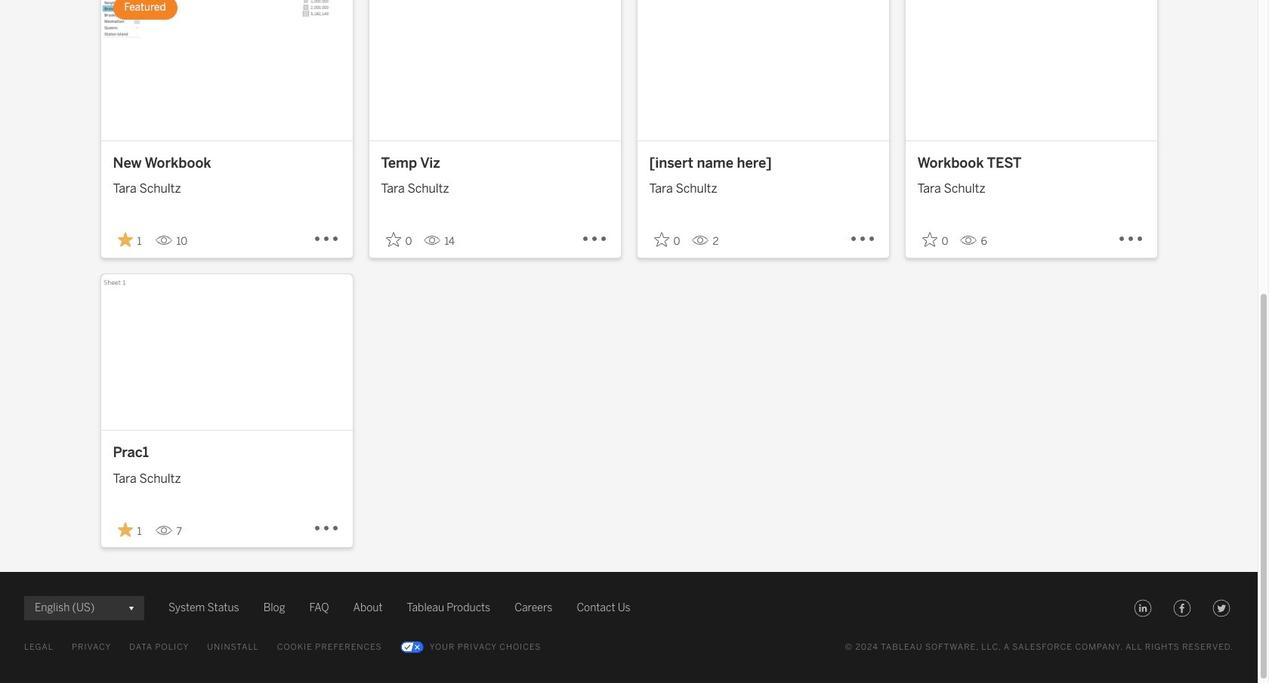 Task type: locate. For each thing, give the bounding box(es) containing it.
0 horizontal spatial add favorite image
[[386, 232, 401, 247]]

Remove Favorite button
[[113, 228, 149, 253], [113, 517, 149, 542]]

add favorite image
[[386, 232, 401, 247], [654, 232, 669, 247], [923, 232, 938, 247]]

1 more actions image from the left
[[582, 226, 609, 253]]

selected language element
[[35, 596, 134, 621]]

2 add favorite image from the left
[[654, 232, 669, 247]]

2 remove favorite button from the top
[[113, 517, 149, 542]]

1 more actions image from the top
[[313, 226, 341, 253]]

2 horizontal spatial add favorite image
[[923, 232, 938, 247]]

2 more actions image from the left
[[850, 226, 877, 253]]

more actions image for third add favorite button from right
[[582, 226, 609, 253]]

1 remove favorite button from the top
[[113, 228, 149, 253]]

1 add favorite image from the left
[[386, 232, 401, 247]]

add favorite image for 2nd add favorite button from the left
[[654, 232, 669, 247]]

remove favorite image
[[118, 522, 133, 537]]

2 add favorite button from the left
[[650, 228, 686, 253]]

1 vertical spatial more actions image
[[313, 516, 341, 543]]

1 horizontal spatial add favorite image
[[654, 232, 669, 247]]

1 horizontal spatial more actions image
[[850, 226, 877, 253]]

workbook thumbnail image for more actions icon corresponding to remove favorite icon
[[101, 274, 353, 430]]

0 vertical spatial remove favorite button
[[113, 228, 149, 253]]

0 vertical spatial more actions image
[[313, 226, 341, 253]]

workbook thumbnail image
[[101, 0, 353, 140], [369, 0, 621, 140], [638, 0, 889, 140], [906, 0, 1158, 140], [101, 274, 353, 430]]

more actions image
[[582, 226, 609, 253], [850, 226, 877, 253]]

2 horizontal spatial add favorite button
[[918, 228, 954, 253]]

0 horizontal spatial more actions image
[[582, 226, 609, 253]]

2 more actions image from the top
[[313, 516, 341, 543]]

1 horizontal spatial add favorite button
[[650, 228, 686, 253]]

3 add favorite image from the left
[[923, 232, 938, 247]]

Add Favorite button
[[381, 228, 418, 253], [650, 228, 686, 253], [918, 228, 954, 253]]

1 vertical spatial remove favorite button
[[113, 517, 149, 542]]

0 horizontal spatial add favorite button
[[381, 228, 418, 253]]

more actions image
[[313, 226, 341, 253], [313, 516, 341, 543]]



Task type: describe. For each thing, give the bounding box(es) containing it.
workbook thumbnail image for more actions image related to 2nd add favorite button from the left
[[638, 0, 889, 140]]

more actions image for 2nd add favorite button from the left
[[850, 226, 877, 253]]

more actions image for remove favorite icon
[[313, 516, 341, 543]]

workbook thumbnail image for third add favorite button from right more actions image
[[369, 0, 621, 140]]

remove favorite button for more actions icon corresponding to remove favorite icon
[[113, 517, 149, 542]]

remove favorite button for more actions icon related to remove favorite image
[[113, 228, 149, 253]]

add favorite image for third add favorite button from right
[[386, 232, 401, 247]]

more actions image for remove favorite image
[[313, 226, 341, 253]]

add favorite image for third add favorite button
[[923, 232, 938, 247]]

3 add favorite button from the left
[[918, 228, 954, 253]]

remove favorite image
[[118, 232, 133, 247]]

1 add favorite button from the left
[[381, 228, 418, 253]]

featured element
[[113, 0, 177, 19]]



Task type: vqa. For each thing, say whether or not it's contained in the screenshot.
left add favorite ICON
yes



